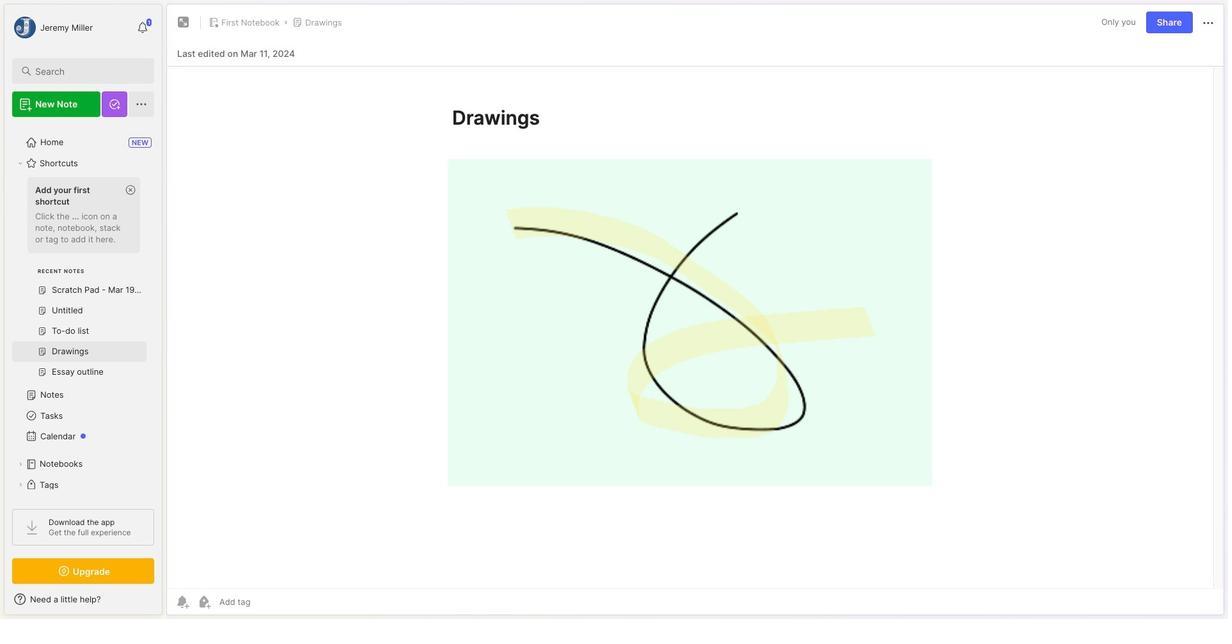 Task type: vqa. For each thing, say whether or not it's contained in the screenshot.
4th cell from the bottom of the page
no



Task type: locate. For each thing, give the bounding box(es) containing it.
main element
[[0, 0, 166, 619]]

None search field
[[35, 63, 143, 79]]

group
[[12, 173, 147, 390]]

click to collapse image
[[162, 596, 171, 611]]

expand tags image
[[17, 481, 24, 489]]

add tag image
[[196, 595, 212, 610]]

more actions image
[[1201, 15, 1217, 31]]

tree inside main element
[[4, 125, 162, 544]]

expand note image
[[176, 15, 191, 30]]

tree
[[4, 125, 162, 544]]

note window element
[[166, 4, 1225, 619]]

More actions field
[[1201, 14, 1217, 31]]

expand notebooks image
[[17, 461, 24, 468]]



Task type: describe. For each thing, give the bounding box(es) containing it.
WHAT'S NEW field
[[4, 589, 162, 610]]

Add tag field
[[218, 596, 315, 608]]

add a reminder image
[[175, 595, 190, 610]]

none search field inside main element
[[35, 63, 143, 79]]

Account field
[[12, 15, 93, 40]]

group inside main element
[[12, 173, 147, 390]]

Search text field
[[35, 65, 143, 77]]

Note Editor text field
[[167, 66, 1224, 589]]



